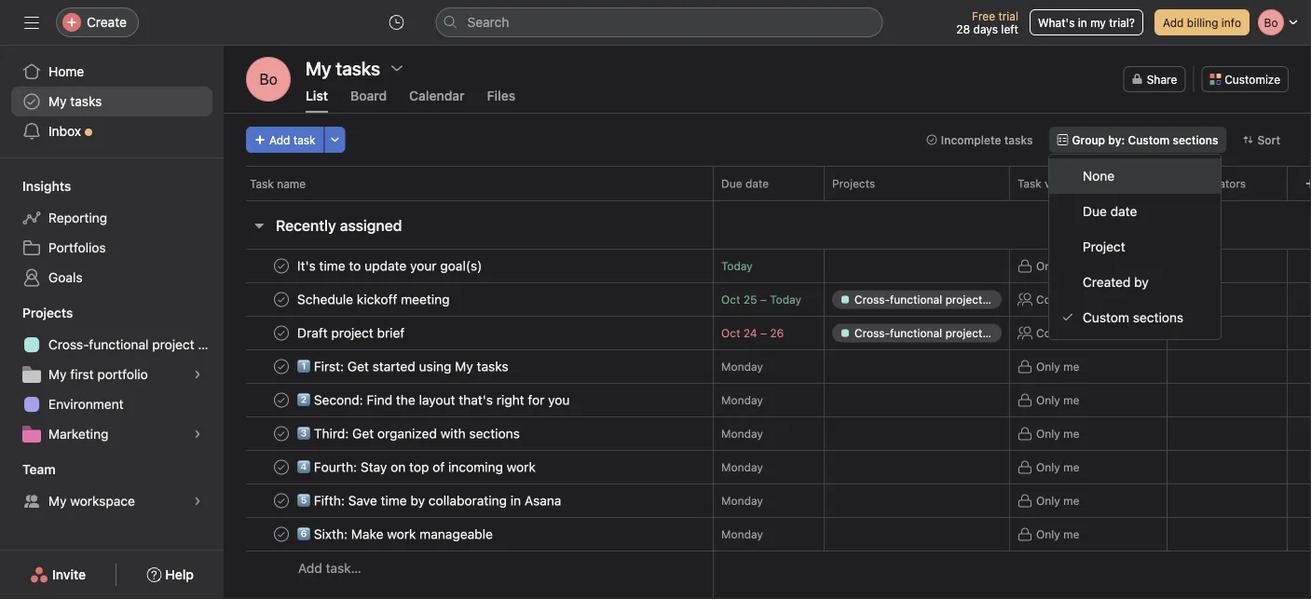 Task type: locate. For each thing, give the bounding box(es) containing it.
completed checkbox inside "4️⃣ fourth: stay on top of incoming work" 'cell'
[[270, 456, 293, 479]]

days
[[974, 22, 999, 35]]

completed image inside the 2️⃣ second: find the layout that's right for you cell
[[270, 389, 293, 412]]

Completed checkbox
[[270, 322, 293, 345], [270, 389, 293, 412], [270, 423, 293, 445], [270, 490, 293, 512], [270, 524, 293, 546]]

environment link
[[11, 390, 213, 420]]

1 horizontal spatial due date
[[1083, 204, 1138, 219]]

1 horizontal spatial projects
[[833, 177, 876, 190]]

5 completed image from the top
[[270, 490, 293, 512]]

search
[[468, 14, 509, 30]]

custom right by:
[[1129, 133, 1170, 146]]

add inside "button"
[[269, 133, 290, 146]]

only me for the 2️⃣ second: find the layout that's right for you cell
[[1037, 394, 1080, 407]]

1 vertical spatial add
[[269, 133, 290, 146]]

completed checkbox inside schedule kickoff meeting cell
[[270, 289, 293, 311]]

due
[[722, 177, 743, 190], [1083, 204, 1108, 219]]

0 vertical spatial add
[[1164, 16, 1185, 29]]

7 only me from the top
[[1037, 528, 1080, 541]]

Draft project brief text field
[[294, 324, 411, 343]]

0 vertical spatial custom
[[1129, 133, 1170, 146]]

only me
[[1037, 260, 1080, 273], [1037, 360, 1080, 373], [1037, 394, 1080, 407], [1037, 427, 1080, 441], [1037, 461, 1080, 474], [1037, 495, 1080, 508], [1037, 528, 1080, 541]]

completed checkbox inside 5️⃣ fifth: save time by collaborating in asana cell
[[270, 490, 293, 512]]

add left billing
[[1164, 16, 1185, 29]]

2 vertical spatial add
[[298, 561, 322, 576]]

team
[[22, 462, 56, 477]]

2 only me from the top
[[1037, 360, 1080, 373]]

create
[[87, 14, 127, 30]]

5 only from the top
[[1037, 461, 1061, 474]]

2 only from the top
[[1037, 360, 1061, 373]]

monday for the 2️⃣ second: find the layout that's right for you cell
[[722, 394, 763, 407]]

2 completed checkbox from the top
[[270, 389, 293, 412]]

– right 24
[[761, 327, 767, 340]]

0 vertical spatial due date
[[722, 177, 769, 190]]

monday for "4️⃣ fourth: stay on top of incoming work" 'cell'
[[722, 461, 763, 474]]

today up '26'
[[770, 293, 802, 306]]

today up 25
[[722, 260, 753, 273]]

2️⃣ Second: Find the layout that's right for you text field
[[294, 391, 576, 410]]

only for the 2️⃣ second: find the layout that's right for you cell
[[1037, 394, 1061, 407]]

Completed checkbox
[[270, 255, 293, 277], [270, 289, 293, 311], [270, 356, 293, 378], [270, 456, 293, 479]]

my for my tasks
[[48, 94, 67, 109]]

completed checkbox inside draft project brief cell
[[270, 322, 293, 345]]

invite
[[52, 567, 86, 583]]

completed image
[[270, 289, 293, 311], [270, 356, 293, 378], [270, 389, 293, 412], [270, 456, 293, 479], [270, 490, 293, 512], [270, 524, 293, 546]]

1 vertical spatial projects
[[22, 305, 73, 321]]

2 my from the top
[[48, 367, 67, 382]]

oct left 25
[[722, 293, 741, 306]]

hide sidebar image
[[24, 15, 39, 30]]

0 vertical spatial date
[[746, 177, 769, 190]]

1 only me from the top
[[1037, 260, 1080, 273]]

1 vertical spatial –
[[761, 327, 767, 340]]

what's in my trial?
[[1039, 16, 1136, 29]]

1 my from the top
[[48, 94, 67, 109]]

completed image left draft project brief text box
[[270, 322, 293, 345]]

7 only from the top
[[1037, 528, 1061, 541]]

tasks right incomplete
[[1005, 133, 1034, 146]]

add left task
[[269, 133, 290, 146]]

0 vertical spatial due
[[722, 177, 743, 190]]

2 completed image from the top
[[270, 356, 293, 378]]

reporting
[[48, 210, 107, 226]]

3 completed checkbox from the top
[[270, 356, 293, 378]]

see details, my workspace image
[[192, 496, 203, 507]]

completed image right see details, marketing icon
[[270, 423, 293, 445]]

0 vertical spatial tasks
[[70, 94, 102, 109]]

0 vertical spatial my
[[48, 94, 67, 109]]

0 horizontal spatial task
[[250, 177, 274, 190]]

recently assigned
[[276, 217, 402, 234]]

completed image inside 3️⃣ third: get organized with sections cell
[[270, 423, 293, 445]]

project
[[1083, 239, 1126, 255]]

tasks down the home
[[70, 94, 102, 109]]

task left name
[[250, 177, 274, 190]]

2 task from the left
[[1018, 177, 1042, 190]]

1 vertical spatial my
[[48, 367, 67, 382]]

completed image for 4️⃣ fourth: stay on top of incoming work text box
[[270, 456, 293, 479]]

monday for 1️⃣ first: get started using my tasks cell
[[722, 360, 763, 373]]

6 only from the top
[[1037, 495, 1061, 508]]

created by
[[1083, 275, 1149, 290]]

6 monday from the top
[[722, 528, 763, 541]]

completed image
[[270, 255, 293, 277], [270, 322, 293, 345], [270, 423, 293, 445]]

only for 5️⃣ fifth: save time by collaborating in asana cell at bottom
[[1037, 495, 1061, 508]]

create button
[[56, 7, 139, 37]]

me for "4️⃣ fourth: stay on top of incoming work" 'cell'
[[1064, 461, 1080, 474]]

1 completed checkbox from the top
[[270, 322, 293, 345]]

more actions image
[[330, 134, 341, 145]]

6 me from the top
[[1064, 495, 1080, 508]]

0 vertical spatial oct
[[722, 293, 741, 306]]

my
[[1091, 16, 1107, 29]]

0 vertical spatial projects
[[833, 177, 876, 190]]

calendar
[[409, 88, 465, 103]]

completed image inside schedule kickoff meeting cell
[[270, 289, 293, 311]]

0 vertical spatial completed image
[[270, 255, 293, 277]]

me for 1️⃣ first: get started using my tasks cell
[[1064, 360, 1080, 373]]

1 only from the top
[[1037, 260, 1061, 273]]

1 vertical spatial due date
[[1083, 204, 1138, 219]]

custom inside popup button
[[1129, 133, 1170, 146]]

add task… row
[[224, 551, 1312, 586]]

today
[[722, 260, 753, 273], [770, 293, 802, 306]]

my inside global element
[[48, 94, 67, 109]]

1 vertical spatial date
[[1111, 204, 1138, 219]]

3 completed checkbox from the top
[[270, 423, 293, 445]]

7 me from the top
[[1064, 528, 1080, 541]]

6 completed image from the top
[[270, 524, 293, 546]]

1 monday from the top
[[722, 360, 763, 373]]

2 completed checkbox from the top
[[270, 289, 293, 311]]

custom sections
[[1083, 310, 1184, 325]]

add inside "button"
[[298, 561, 322, 576]]

portfolios
[[48, 240, 106, 255]]

monday for 5️⃣ fifth: save time by collaborating in asana cell at bottom
[[722, 495, 763, 508]]

completed image down recently
[[270, 255, 293, 277]]

1 vertical spatial tasks
[[1005, 133, 1034, 146]]

me for 5️⃣ fifth: save time by collaborating in asana cell at bottom
[[1064, 495, 1080, 508]]

add task… button
[[298, 558, 362, 579]]

1 vertical spatial custom
[[1083, 310, 1130, 325]]

show options image
[[390, 61, 405, 76]]

5 monday from the top
[[722, 495, 763, 508]]

task for task name
[[250, 177, 274, 190]]

6 only me from the top
[[1037, 495, 1080, 508]]

row
[[224, 166, 1312, 200], [246, 200, 1312, 201], [224, 249, 1312, 283], [224, 283, 1312, 317], [224, 316, 1312, 351], [224, 350, 1312, 384], [224, 383, 1312, 418], [224, 417, 1312, 451], [224, 450, 1312, 485], [224, 484, 1312, 518], [224, 517, 1312, 552]]

add for add billing info
[[1164, 16, 1185, 29]]

completed checkbox for 4️⃣ fourth: stay on top of incoming work text box
[[270, 456, 293, 479]]

1️⃣ First: Get started using My tasks text field
[[294, 358, 514, 376]]

Schedule kickoff meeting text field
[[294, 290, 456, 309]]

3 monday from the top
[[722, 427, 763, 441]]

1 oct from the top
[[722, 293, 741, 306]]

tasks inside dropdown button
[[1005, 133, 1034, 146]]

completed checkbox inside 6️⃣ sixth: make work manageable 'cell'
[[270, 524, 293, 546]]

1 horizontal spatial due
[[1083, 204, 1108, 219]]

info
[[1222, 16, 1242, 29]]

completed checkbox inside 3️⃣ third: get organized with sections cell
[[270, 423, 293, 445]]

completed checkbox for it's time to update your goal(s) text field
[[270, 255, 293, 277]]

0 horizontal spatial add
[[269, 133, 290, 146]]

task inside column header
[[250, 177, 274, 190]]

completed checkbox inside 1️⃣ first: get started using my tasks cell
[[270, 356, 293, 378]]

marketing
[[48, 427, 109, 442]]

add left task…
[[298, 561, 322, 576]]

projects element
[[0, 296, 224, 453]]

cross-
[[48, 337, 89, 352]]

1 vertical spatial due
[[1083, 204, 1108, 219]]

0 horizontal spatial date
[[746, 177, 769, 190]]

sections left sort popup button
[[1173, 133, 1219, 146]]

add
[[1164, 16, 1185, 29], [269, 133, 290, 146], [298, 561, 322, 576]]

add inside button
[[1164, 16, 1185, 29]]

4 only me from the top
[[1037, 427, 1080, 441]]

only for "4️⃣ fourth: stay on top of incoming work" 'cell'
[[1037, 461, 1061, 474]]

custom down 'created'
[[1083, 310, 1130, 325]]

sections inside group by: custom sections popup button
[[1173, 133, 1219, 146]]

2 monday from the top
[[722, 394, 763, 407]]

list
[[306, 88, 328, 103]]

1 vertical spatial completed image
[[270, 322, 293, 345]]

task left visibility at the top right
[[1018, 177, 1042, 190]]

4 completed checkbox from the top
[[270, 490, 293, 512]]

5️⃣ fifth: save time by collaborating in asana cell
[[224, 484, 714, 518]]

25
[[744, 293, 758, 306]]

1 vertical spatial oct
[[722, 327, 741, 340]]

4 me from the top
[[1064, 427, 1080, 441]]

insights button
[[0, 177, 71, 196]]

–
[[761, 293, 767, 306], [761, 327, 767, 340]]

0 vertical spatial –
[[761, 293, 767, 306]]

1 horizontal spatial tasks
[[1005, 133, 1034, 146]]

see details, my first portfolio image
[[192, 369, 203, 380]]

tasks for my tasks
[[70, 94, 102, 109]]

history image
[[389, 15, 404, 30]]

insights
[[22, 179, 71, 194]]

sections
[[1173, 133, 1219, 146], [1134, 310, 1184, 325]]

0 horizontal spatial due date
[[722, 177, 769, 190]]

3 only me from the top
[[1037, 394, 1080, 407]]

my down team
[[48, 494, 67, 509]]

task
[[250, 177, 274, 190], [1018, 177, 1042, 190]]

completed image inside 6️⃣ sixth: make work manageable 'cell'
[[270, 524, 293, 546]]

linked projects for 6️⃣ sixth: make work manageable cell
[[824, 517, 1011, 552]]

completed image for monday
[[270, 423, 293, 445]]

project
[[152, 337, 195, 352]]

2 – from the top
[[761, 327, 767, 340]]

1 completed image from the top
[[270, 289, 293, 311]]

completed image inside 5️⃣ fifth: save time by collaborating in asana cell
[[270, 490, 293, 512]]

trial?
[[1110, 16, 1136, 29]]

insights element
[[0, 170, 224, 296]]

2 vertical spatial completed image
[[270, 423, 293, 445]]

4 completed image from the top
[[270, 456, 293, 479]]

completed checkbox for 2️⃣ second: find the layout that's right for you text box
[[270, 389, 293, 412]]

my tasks link
[[11, 87, 213, 117]]

my inside projects element
[[48, 367, 67, 382]]

me inside row
[[1064, 260, 1080, 273]]

5️⃣ Fifth: Save time by collaborating in Asana text field
[[294, 492, 567, 510]]

1 task from the left
[[250, 177, 274, 190]]

oct left 24
[[722, 327, 741, 340]]

3 completed image from the top
[[270, 423, 293, 445]]

oct for oct 25 – today
[[722, 293, 741, 306]]

incomplete tasks button
[[918, 127, 1042, 153]]

2 vertical spatial my
[[48, 494, 67, 509]]

2️⃣ second: find the layout that's right for you cell
[[224, 383, 714, 418]]

only me for 5️⃣ fifth: save time by collaborating in asana cell at bottom
[[1037, 495, 1080, 508]]

my left first
[[48, 367, 67, 382]]

3 completed image from the top
[[270, 389, 293, 412]]

only for 6️⃣ sixth: make work manageable 'cell'
[[1037, 528, 1061, 541]]

monday
[[722, 360, 763, 373], [722, 394, 763, 407], [722, 427, 763, 441], [722, 461, 763, 474], [722, 495, 763, 508], [722, 528, 763, 541]]

name
[[277, 177, 306, 190]]

6️⃣ Sixth: Make work manageable text field
[[294, 525, 499, 544]]

workspace
[[70, 494, 135, 509]]

team button
[[0, 461, 56, 479]]

1 me from the top
[[1064, 260, 1080, 273]]

search button
[[436, 7, 883, 37]]

3 me from the top
[[1064, 394, 1080, 407]]

completed checkbox for 1️⃣ first: get started using my tasks text box
[[270, 356, 293, 378]]

only me inside row
[[1037, 260, 1080, 273]]

1 – from the top
[[761, 293, 767, 306]]

5 me from the top
[[1064, 461, 1080, 474]]

only me for 1️⃣ first: get started using my tasks cell
[[1037, 360, 1080, 373]]

4 completed checkbox from the top
[[270, 456, 293, 479]]

only me for it's time to update your goal(s) cell
[[1037, 260, 1080, 273]]

sections up placeholderusericon
[[1134, 310, 1184, 325]]

3 my from the top
[[48, 494, 67, 509]]

5 only me from the top
[[1037, 461, 1080, 474]]

home
[[48, 64, 84, 79]]

4 monday from the top
[[722, 461, 763, 474]]

2 vertical spatial collaborators
[[1037, 327, 1108, 340]]

customize
[[1225, 73, 1281, 86]]

projects
[[833, 177, 876, 190], [22, 305, 73, 321]]

4️⃣ fourth: stay on top of incoming work cell
[[224, 450, 714, 485]]

my up inbox
[[48, 94, 67, 109]]

linked projects for 1️⃣ first: get started using my tasks cell
[[824, 350, 1011, 384]]

my for my workspace
[[48, 494, 67, 509]]

header recently assigned tree grid
[[224, 249, 1312, 586]]

1 completed checkbox from the top
[[270, 255, 293, 277]]

oct
[[722, 293, 741, 306], [722, 327, 741, 340]]

my inside "teams" element
[[48, 494, 67, 509]]

1 vertical spatial collaborators
[[1037, 293, 1108, 306]]

1 completed image from the top
[[270, 255, 293, 277]]

completed image inside 1️⃣ first: get started using my tasks cell
[[270, 356, 293, 378]]

completed checkbox inside the 2️⃣ second: find the layout that's right for you cell
[[270, 389, 293, 412]]

1️⃣ first: get started using my tasks cell
[[224, 350, 714, 384]]

2 horizontal spatial add
[[1164, 16, 1185, 29]]

my
[[48, 94, 67, 109], [48, 367, 67, 382], [48, 494, 67, 509]]

add for add task
[[269, 133, 290, 146]]

home link
[[11, 57, 213, 87]]

1 horizontal spatial task
[[1018, 177, 1042, 190]]

date inside row
[[746, 177, 769, 190]]

0 horizontal spatial tasks
[[70, 94, 102, 109]]

tasks
[[70, 94, 102, 109], [1005, 133, 1034, 146]]

oct for oct 24 – 26
[[722, 327, 741, 340]]

0 vertical spatial sections
[[1173, 133, 1219, 146]]

me
[[1064, 260, 1080, 273], [1064, 360, 1080, 373], [1064, 394, 1080, 407], [1064, 427, 1080, 441], [1064, 461, 1080, 474], [1064, 495, 1080, 508], [1064, 528, 1080, 541]]

3 only from the top
[[1037, 394, 1061, 407]]

2 completed image from the top
[[270, 322, 293, 345]]

help button
[[135, 558, 206, 592]]

completed image inside "4️⃣ fourth: stay on top of incoming work" 'cell'
[[270, 456, 293, 479]]

1 horizontal spatial add
[[298, 561, 322, 576]]

2 me from the top
[[1064, 360, 1080, 373]]

– for 26
[[761, 327, 767, 340]]

free trial 28 days left
[[957, 9, 1019, 35]]

1 vertical spatial today
[[770, 293, 802, 306]]

4 only from the top
[[1037, 427, 1061, 441]]

custom
[[1129, 133, 1170, 146], [1083, 310, 1130, 325]]

– right 25
[[761, 293, 767, 306]]

0 horizontal spatial projects
[[22, 305, 73, 321]]

due date
[[722, 177, 769, 190], [1083, 204, 1138, 219]]

group by: custom sections button
[[1049, 127, 1227, 153]]

completed checkbox inside it's time to update your goal(s) cell
[[270, 255, 293, 277]]

completed image for the 5️⃣ fifth: save time by collaborating in asana text box on the left
[[270, 490, 293, 512]]

5 completed checkbox from the top
[[270, 524, 293, 546]]

2 oct from the top
[[722, 327, 741, 340]]

reporting link
[[11, 203, 213, 233]]

0 vertical spatial today
[[722, 260, 753, 273]]

completed image inside it's time to update your goal(s) cell
[[270, 255, 293, 277]]

me for it's time to update your goal(s) cell
[[1064, 260, 1080, 273]]

tasks inside global element
[[70, 94, 102, 109]]



Task type: vqa. For each thing, say whether or not it's contained in the screenshot.
Team dropdown button
yes



Task type: describe. For each thing, give the bounding box(es) containing it.
cross-functional project plan link
[[11, 330, 224, 360]]

goals
[[48, 270, 83, 285]]

portfolios link
[[11, 233, 213, 263]]

add task
[[269, 133, 316, 146]]

share button
[[1124, 66, 1186, 92]]

my for my first portfolio
[[48, 367, 67, 382]]

inbox
[[48, 124, 81, 139]]

first
[[70, 367, 94, 382]]

share
[[1147, 73, 1178, 86]]

draft project brief cell
[[224, 316, 714, 351]]

monday for 3️⃣ third: get organized with sections cell
[[722, 427, 763, 441]]

26
[[770, 327, 784, 340]]

completed image for today
[[270, 255, 293, 277]]

incomplete tasks
[[942, 133, 1034, 146]]

completed checkbox for the 5️⃣ fifth: save time by collaborating in asana text box on the left
[[270, 490, 293, 512]]

left
[[1002, 22, 1019, 35]]

me for 6️⃣ sixth: make work manageable 'cell'
[[1064, 528, 1080, 541]]

3️⃣ Third: Get organized with sections text field
[[294, 425, 526, 443]]

collaborators for today
[[1037, 293, 1108, 306]]

my first portfolio link
[[11, 360, 213, 390]]

my first portfolio
[[48, 367, 148, 382]]

billing
[[1188, 16, 1219, 29]]

me for the 2️⃣ second: find the layout that's right for you cell
[[1064, 394, 1080, 407]]

assigned
[[340, 217, 402, 234]]

1 vertical spatial sections
[[1134, 310, 1184, 325]]

add billing info button
[[1155, 9, 1250, 35]]

row containing today
[[224, 249, 1312, 283]]

task…
[[326, 561, 362, 576]]

completed image for 6️⃣ sixth: make work manageable text box
[[270, 524, 293, 546]]

task name
[[250, 177, 306, 190]]

28
[[957, 22, 971, 35]]

projects inside dropdown button
[[22, 305, 73, 321]]

teams element
[[0, 453, 224, 520]]

incomplete
[[942, 133, 1002, 146]]

me for 3️⃣ third: get organized with sections cell
[[1064, 427, 1080, 441]]

search list box
[[436, 7, 883, 37]]

files link
[[487, 88, 516, 113]]

goals link
[[11, 263, 213, 293]]

see details, marketing image
[[192, 429, 203, 440]]

none
[[1083, 168, 1115, 184]]

row containing oct 25
[[224, 283, 1312, 317]]

– for today
[[761, 293, 767, 306]]

files
[[487, 88, 516, 103]]

completed image for schedule kickoff meeting text field
[[270, 289, 293, 311]]

calendar link
[[409, 88, 465, 113]]

created
[[1083, 275, 1131, 290]]

task
[[294, 133, 316, 146]]

free
[[973, 9, 996, 22]]

6️⃣ sixth: make work manageable cell
[[224, 517, 714, 552]]

sort button
[[1235, 127, 1289, 153]]

task visibility
[[1018, 177, 1088, 190]]

recently assigned button
[[276, 209, 402, 242]]

0 vertical spatial collaborators
[[1176, 177, 1247, 190]]

only for 1️⃣ first: get started using my tasks cell
[[1037, 360, 1061, 373]]

what's in my trial? button
[[1030, 9, 1144, 35]]

what's
[[1039, 16, 1075, 29]]

4️⃣ Fourth: Stay on top of incoming work text field
[[294, 458, 542, 477]]

collapse task list for this section image
[[252, 218, 267, 233]]

my workspace link
[[11, 487, 213, 517]]

only for it's time to update your goal(s) cell
[[1037, 260, 1061, 273]]

recently
[[276, 217, 336, 234]]

linked projects for it's time to update your goal(s) cell
[[824, 249, 1011, 283]]

completed checkbox for 6️⃣ sixth: make work manageable text box
[[270, 524, 293, 546]]

only for 3️⃣ third: get organized with sections cell
[[1037, 427, 1061, 441]]

functional
[[89, 337, 149, 352]]

in
[[1079, 16, 1088, 29]]

board link
[[351, 88, 387, 113]]

completed checkbox for schedule kickoff meeting text field
[[270, 289, 293, 311]]

add field image
[[1306, 178, 1312, 189]]

linked projects for 2️⃣ second: find the layout that's right for you cell
[[824, 383, 1011, 418]]

3️⃣ third: get organized with sections cell
[[224, 417, 714, 451]]

completed image for 1️⃣ first: get started using my tasks text box
[[270, 356, 293, 378]]

invite button
[[18, 558, 98, 592]]

bo
[[260, 70, 278, 88]]

monday for 6️⃣ sixth: make work manageable 'cell'
[[722, 528, 763, 541]]

it's time to update your goal(s) cell
[[224, 249, 714, 283]]

by:
[[1109, 133, 1126, 146]]

none radio item
[[1050, 159, 1221, 194]]

help
[[165, 567, 194, 583]]

group
[[1073, 133, 1106, 146]]

1 horizontal spatial today
[[770, 293, 802, 306]]

24
[[744, 327, 758, 340]]

my tasks
[[48, 94, 102, 109]]

oct 24 – 26
[[722, 327, 784, 340]]

plan
[[198, 337, 224, 352]]

my tasks
[[306, 57, 380, 79]]

collaborators for 26
[[1037, 327, 1108, 340]]

0 horizontal spatial due
[[722, 177, 743, 190]]

only me for "4️⃣ fourth: stay on top of incoming work" 'cell'
[[1037, 461, 1080, 474]]

completed image inside draft project brief cell
[[270, 322, 293, 345]]

group by: custom sections
[[1073, 133, 1219, 146]]

row containing oct 24
[[224, 316, 1312, 351]]

1 horizontal spatial date
[[1111, 204, 1138, 219]]

add task button
[[246, 127, 324, 153]]

visibility
[[1045, 177, 1088, 190]]

customize button
[[1202, 66, 1289, 92]]

tasks for incomplete tasks
[[1005, 133, 1034, 146]]

global element
[[0, 46, 224, 158]]

due date inside row
[[722, 177, 769, 190]]

only me for 3️⃣ third: get organized with sections cell
[[1037, 427, 1080, 441]]

bo button
[[246, 57, 291, 102]]

board
[[351, 88, 387, 103]]

task name column header
[[246, 166, 719, 200]]

add for add task…
[[298, 561, 322, 576]]

list link
[[306, 88, 328, 113]]

add task…
[[298, 561, 362, 576]]

trial
[[999, 9, 1019, 22]]

completed checkbox for 3️⃣ third: get organized with sections text box
[[270, 423, 293, 445]]

cross-functional project plan
[[48, 337, 224, 352]]

inbox link
[[11, 117, 213, 146]]

marketing link
[[11, 420, 213, 449]]

row containing task name
[[224, 166, 1312, 200]]

0 horizontal spatial today
[[722, 260, 753, 273]]

environment
[[48, 397, 124, 412]]

only me for 6️⃣ sixth: make work manageable 'cell'
[[1037, 528, 1080, 541]]

placeholderusericon image
[[1181, 328, 1193, 339]]

completed image for 2️⃣ second: find the layout that's right for you text box
[[270, 389, 293, 412]]

It's time to update your goal(s) text field
[[294, 257, 488, 276]]

schedule kickoff meeting cell
[[224, 283, 714, 317]]

oct 25 – today
[[722, 293, 802, 306]]

my workspace
[[48, 494, 135, 509]]

sort
[[1258, 133, 1281, 146]]

completed checkbox for draft project brief text box
[[270, 322, 293, 345]]

task for task visibility
[[1018, 177, 1042, 190]]

add billing info
[[1164, 16, 1242, 29]]

projects button
[[0, 304, 73, 323]]



